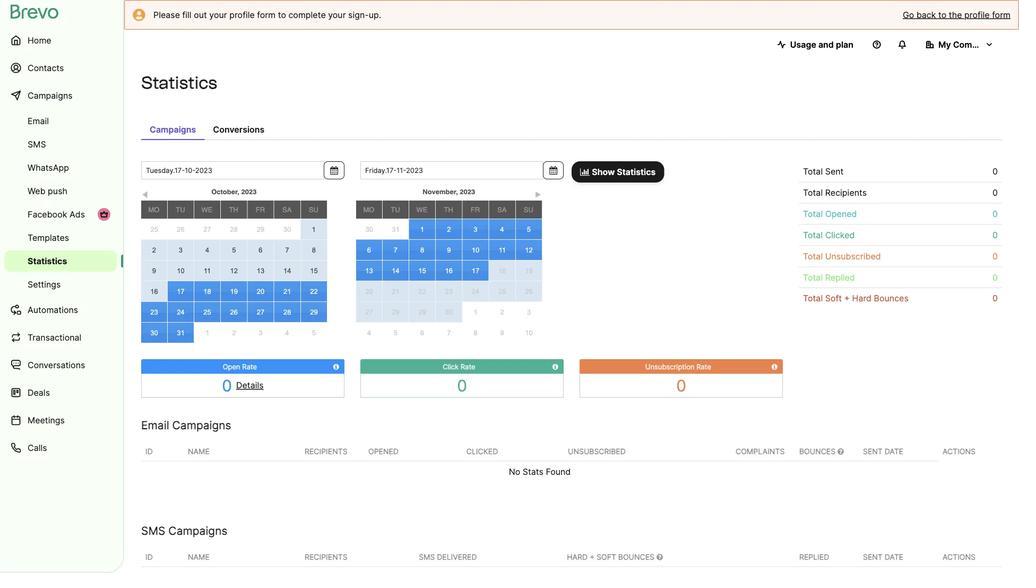 Task type: vqa. For each thing, say whether or not it's contained in the screenshot.


Task type: locate. For each thing, give the bounding box(es) containing it.
1 horizontal spatial 25 link
[[194, 302, 221, 322]]

unsubscribed up total replied
[[826, 251, 882, 262]]

1 total from the top
[[804, 167, 823, 177]]

6 link
[[248, 240, 274, 260], [356, 240, 382, 260], [409, 323, 436, 343]]

1 horizontal spatial email
[[141, 419, 169, 432]]

soft down total replied
[[826, 294, 842, 304]]

2 20 link from the left
[[356, 282, 382, 302]]

statistics inside button
[[617, 167, 656, 177]]

home
[[28, 35, 51, 45]]

0 vertical spatial 23
[[445, 288, 453, 296]]

1 horizontal spatial calendar image
[[550, 166, 558, 175]]

21
[[284, 288, 291, 296], [392, 288, 400, 296]]

1 horizontal spatial 21 link
[[383, 282, 409, 302]]

1 vertical spatial 9 link
[[141, 261, 167, 281]]

1 horizontal spatial 17 link
[[463, 261, 489, 281]]

0 horizontal spatial 25
[[151, 226, 158, 234]]

templates
[[28, 233, 69, 243]]

recipients for sms campaigns
[[305, 553, 348, 562]]

0 for total clicked
[[993, 230, 999, 240]]

name down sms campaigns
[[188, 553, 210, 562]]

rate for click rate
[[461, 363, 476, 371]]

+ down total replied
[[845, 294, 850, 304]]

bounces
[[875, 294, 909, 304], [800, 447, 838, 456]]

sent
[[864, 447, 883, 456], [864, 553, 883, 562]]

tu for 26
[[176, 206, 185, 214]]

rate right click
[[461, 363, 476, 371]]

0 horizontal spatial email
[[28, 116, 49, 126]]

form for the
[[993, 10, 1011, 20]]

2 sent from the top
[[864, 553, 883, 562]]

◀
[[142, 191, 149, 199]]

to left complete
[[278, 10, 286, 20]]

8
[[312, 246, 316, 254], [421, 246, 425, 254], [474, 329, 478, 337]]

automations
[[28, 305, 78, 315]]

0 vertical spatial 31 link
[[383, 220, 409, 240]]

1 20 from the left
[[257, 288, 265, 296]]

1 2023 from the left
[[241, 188, 257, 196]]

calendar image for to text field
[[550, 166, 558, 175]]

26
[[177, 226, 185, 234], [525, 288, 533, 296], [230, 308, 238, 316]]

total left sent
[[804, 167, 823, 177]]

2 fr from the left
[[471, 206, 480, 214]]

name
[[188, 447, 210, 456], [188, 553, 210, 562]]

1 su from the left
[[309, 206, 319, 214]]

th for 2
[[444, 206, 454, 214]]

0 for total replied
[[993, 272, 999, 283]]

1 sent from the top
[[864, 447, 883, 456]]

2 tu from the left
[[391, 206, 400, 214]]

1 horizontal spatial 23 link
[[436, 282, 462, 302]]

1 15 from the left
[[310, 267, 318, 275]]

2 your from the left
[[328, 10, 346, 20]]

5 total from the top
[[804, 251, 823, 262]]

1 horizontal spatial bounces
[[875, 294, 909, 304]]

1 calendar image from the left
[[330, 166, 338, 175]]

0 horizontal spatial 18
[[204, 288, 211, 296]]

total down total clicked
[[804, 251, 823, 262]]

10 for 10 link to the middle
[[177, 267, 185, 275]]

usage and plan button
[[770, 34, 863, 55]]

0 horizontal spatial 22 link
[[301, 282, 327, 302]]

2 22 link from the left
[[410, 282, 436, 302]]

email inside email link
[[28, 116, 49, 126]]

1 info circle image from the left
[[334, 364, 339, 371]]

1 vertical spatial id
[[146, 553, 153, 562]]

1 horizontal spatial 26 link
[[221, 302, 247, 322]]

rate right unsubscription
[[697, 363, 712, 371]]

1 22 from the left
[[310, 288, 318, 296]]

1 vertical spatial 10
[[177, 267, 185, 275]]

2
[[447, 225, 451, 233], [152, 246, 156, 254], [501, 308, 505, 316], [232, 329, 236, 337]]

2023
[[241, 188, 257, 196], [460, 188, 476, 196]]

0 for total unsubscribed
[[993, 251, 999, 262]]

to
[[278, 10, 286, 20], [939, 10, 947, 20]]

0 horizontal spatial 22
[[310, 288, 318, 296]]

2 calendar image from the left
[[550, 166, 558, 175]]

1 21 link from the left
[[274, 282, 301, 302]]

1 horizontal spatial 8
[[421, 246, 425, 254]]

contacts
[[28, 63, 64, 73]]

31 for rightmost 31 "link"
[[392, 226, 400, 234]]

1 horizontal spatial info circle image
[[553, 364, 559, 371]]

facebook ads
[[28, 209, 85, 220]]

2 horizontal spatial 26 link
[[516, 282, 542, 302]]

2 21 from the left
[[392, 288, 400, 296]]

1 profile from the left
[[230, 10, 255, 20]]

2 th from the left
[[444, 206, 454, 214]]

th for 28
[[229, 206, 238, 214]]

26 link
[[167, 220, 194, 240], [516, 282, 542, 302], [221, 302, 247, 322]]

1 13 from the left
[[257, 267, 265, 275]]

form
[[257, 10, 276, 20], [993, 10, 1011, 20]]

recipients
[[826, 188, 868, 198], [305, 447, 348, 456], [305, 553, 348, 562]]

11
[[499, 246, 506, 254], [204, 267, 211, 275]]

th
[[229, 206, 238, 214], [444, 206, 454, 214]]

0 vertical spatial name
[[188, 447, 210, 456]]

0 horizontal spatial mo
[[148, 206, 160, 214]]

20 link
[[248, 282, 274, 302], [356, 282, 382, 302]]

0 vertical spatial 26
[[177, 226, 185, 234]]

please fill out your profile form to complete your sign-up.
[[154, 10, 382, 20]]

left___rvooi image
[[100, 210, 108, 219]]

16
[[445, 267, 453, 275], [150, 288, 158, 296]]

conversations
[[28, 360, 85, 371]]

0 horizontal spatial tu
[[176, 206, 185, 214]]

id down sms campaigns
[[146, 553, 153, 562]]

1 vertical spatial name
[[188, 553, 210, 562]]

1 fr from the left
[[256, 206, 265, 214]]

id down email campaigns
[[146, 447, 153, 456]]

1 vertical spatial 16 link
[[141, 282, 167, 302]]

1 horizontal spatial 19 link
[[516, 261, 542, 281]]

15 for second 15 link from the right
[[310, 267, 318, 275]]

2 sa from the left
[[498, 206, 507, 214]]

20
[[257, 288, 265, 296], [366, 288, 373, 296]]

out
[[194, 10, 207, 20]]

0 vertical spatial statistics
[[141, 73, 217, 93]]

1 vertical spatial 26
[[525, 288, 533, 296]]

0 horizontal spatial 21
[[284, 288, 291, 296]]

23 link
[[436, 282, 462, 302], [141, 302, 167, 322]]

fr down the october, 2023 link
[[256, 206, 265, 214]]

1 id from the top
[[146, 447, 153, 456]]

info circle image for open rate
[[334, 364, 339, 371]]

sms delivered
[[419, 553, 477, 562]]

sms for sms
[[28, 139, 46, 150]]

2 form from the left
[[993, 10, 1011, 20]]

profile right the
[[965, 10, 991, 20]]

th down october, 2023
[[229, 206, 238, 214]]

From text field
[[141, 161, 325, 180]]

1 vertical spatial 9
[[152, 267, 156, 275]]

form up company
[[993, 10, 1011, 20]]

0 horizontal spatial 27
[[204, 226, 211, 234]]

2 rate from the left
[[461, 363, 476, 371]]

1 vertical spatial sms
[[141, 524, 165, 538]]

1 horizontal spatial 24
[[472, 288, 480, 296]]

0 horizontal spatial hard
[[567, 553, 588, 562]]

0 vertical spatial opened
[[826, 209, 858, 219]]

3 total from the top
[[804, 209, 823, 219]]

total unsubscribed
[[804, 251, 882, 262]]

7
[[286, 246, 289, 254], [394, 246, 398, 254], [447, 329, 451, 337]]

0 horizontal spatial 15 link
[[301, 261, 327, 281]]

opened
[[826, 209, 858, 219], [369, 447, 399, 456]]

10 for the right 10 link
[[525, 329, 533, 337]]

19 for 19 link to the left
[[230, 288, 238, 296]]

1 rate from the left
[[242, 363, 257, 371]]

sent date
[[864, 447, 904, 456], [864, 553, 904, 562]]

2 13 from the left
[[366, 267, 373, 275]]

soft left bounces
[[597, 553, 617, 562]]

1 horizontal spatial 31 link
[[383, 220, 409, 240]]

2 2023 from the left
[[460, 188, 476, 196]]

tu for 31
[[391, 206, 400, 214]]

29
[[257, 226, 265, 234], [310, 308, 318, 316], [419, 308, 426, 316]]

soft
[[826, 294, 842, 304], [597, 553, 617, 562]]

0 vertical spatial 17 link
[[463, 261, 489, 281]]

0 vertical spatial date
[[885, 447, 904, 456]]

total for total replied
[[804, 272, 823, 283]]

4 total from the top
[[804, 230, 823, 240]]

2 15 from the left
[[419, 267, 426, 275]]

1 20 link from the left
[[248, 282, 274, 302]]

2 profile from the left
[[965, 10, 991, 20]]

show statistics
[[590, 167, 656, 177]]

total down total opened
[[804, 230, 823, 240]]

2 14 link from the left
[[383, 261, 409, 281]]

23 for the left 23 link
[[150, 308, 158, 316]]

0 vertical spatial 26 link
[[167, 220, 194, 240]]

26 for the leftmost the 26 link
[[177, 226, 185, 234]]

profile right out
[[230, 10, 255, 20]]

27
[[204, 226, 211, 234], [257, 308, 265, 316], [366, 308, 373, 316]]

15 for 2nd 15 link from the left
[[419, 267, 426, 275]]

1 21 from the left
[[284, 288, 291, 296]]

4 link
[[490, 219, 516, 240], [194, 240, 221, 260], [356, 323, 383, 343], [274, 323, 301, 343]]

we down the october,
[[202, 206, 213, 214]]

14 link
[[274, 261, 301, 281], [383, 261, 409, 281]]

1 vertical spatial email
[[141, 419, 169, 432]]

complete
[[289, 10, 326, 20]]

my
[[939, 39, 952, 50]]

1 22 link from the left
[[301, 282, 327, 302]]

recipients for email campaigns
[[305, 447, 348, 456]]

id
[[146, 447, 153, 456], [146, 553, 153, 562]]

0 horizontal spatial sa
[[283, 206, 292, 214]]

1 vertical spatial 19
[[230, 288, 238, 296]]

ads
[[70, 209, 85, 220]]

1 tu from the left
[[176, 206, 185, 214]]

1
[[312, 225, 316, 233], [421, 225, 424, 233], [474, 308, 478, 316], [206, 329, 210, 337]]

your right out
[[209, 10, 227, 20]]

3 link
[[463, 219, 489, 240], [168, 240, 194, 260], [516, 302, 543, 323], [247, 323, 274, 343]]

3 rate from the left
[[697, 363, 712, 371]]

2 to from the left
[[939, 10, 947, 20]]

2 horizontal spatial 26
[[525, 288, 533, 296]]

17 link
[[463, 261, 489, 281], [168, 282, 194, 302]]

form for your
[[257, 10, 276, 20]]

1 mo from the left
[[148, 206, 160, 214]]

6 total from the top
[[804, 272, 823, 283]]

web push link
[[4, 181, 117, 202]]

0 vertical spatial campaigns link
[[4, 83, 117, 108]]

1 sa from the left
[[283, 206, 292, 214]]

2 id from the top
[[146, 553, 153, 562]]

17 for the left 17 link
[[177, 288, 185, 296]]

2 vertical spatial 9 link
[[489, 323, 516, 343]]

info circle image for unsubscription rate
[[772, 364, 778, 371]]

1 horizontal spatial +
[[845, 294, 850, 304]]

2 we from the left
[[417, 206, 428, 214]]

we for october, 2023
[[202, 206, 213, 214]]

0
[[993, 167, 999, 177], [993, 188, 999, 198], [993, 209, 999, 219], [993, 230, 999, 240], [993, 251, 999, 262], [993, 272, 999, 283], [993, 294, 999, 304], [222, 376, 232, 396], [457, 376, 467, 396], [677, 376, 687, 396]]

rate for unsubscription rate
[[697, 363, 712, 371]]

1 form from the left
[[257, 10, 276, 20]]

2023 down to text field
[[460, 188, 476, 196]]

1 horizontal spatial 10 link
[[463, 240, 489, 260]]

0 vertical spatial 12 link
[[516, 240, 542, 260]]

0 vertical spatial 10
[[472, 246, 480, 254]]

2 su from the left
[[524, 206, 534, 214]]

calendar image
[[330, 166, 338, 175], [550, 166, 558, 175]]

2 sent date from the top
[[864, 553, 904, 562]]

2 mo from the left
[[364, 206, 375, 214]]

1 horizontal spatial to
[[939, 10, 947, 20]]

total up total clicked
[[804, 209, 823, 219]]

my company button
[[918, 34, 1003, 55]]

go back to the profile form link
[[904, 8, 1011, 21]]

your left sign-
[[328, 10, 346, 20]]

2 horizontal spatial 27
[[366, 308, 373, 316]]

18 link
[[490, 261, 516, 281], [194, 282, 221, 302]]

total down total unsubscribed
[[804, 272, 823, 283]]

2 vertical spatial recipients
[[305, 553, 348, 562]]

0 vertical spatial 18
[[499, 267, 506, 275]]

0 for total recipients
[[993, 188, 999, 198]]

2 21 link from the left
[[383, 282, 409, 302]]

2 vertical spatial 10 link
[[516, 323, 543, 343]]

total for total soft + hard bounces
[[804, 294, 823, 304]]

0 horizontal spatial campaigns link
[[4, 83, 117, 108]]

1 name from the top
[[188, 447, 210, 456]]

+
[[845, 294, 850, 304], [590, 553, 595, 562]]

fr down november, 2023 ▶
[[471, 206, 480, 214]]

0 vertical spatial 19
[[525, 267, 533, 275]]

total down total replied
[[804, 294, 823, 304]]

2 horizontal spatial sms
[[419, 553, 435, 562]]

0 horizontal spatial your
[[209, 10, 227, 20]]

email
[[28, 116, 49, 126], [141, 419, 169, 432]]

17 for rightmost 17 link
[[472, 267, 480, 275]]

2 horizontal spatial 8 link
[[463, 323, 489, 343]]

14
[[284, 267, 291, 275], [392, 267, 400, 275]]

campaigns
[[28, 90, 73, 101], [150, 124, 196, 135], [172, 419, 231, 432], [169, 524, 228, 538]]

1 horizontal spatial 25
[[204, 308, 211, 316]]

19 link
[[516, 261, 542, 281], [221, 282, 247, 302]]

1 vertical spatial 25 link
[[490, 282, 516, 302]]

2 vertical spatial 9
[[501, 329, 505, 337]]

0 horizontal spatial clicked
[[467, 447, 498, 456]]

0 horizontal spatial 24
[[177, 308, 185, 316]]

rate right the open
[[242, 363, 257, 371]]

0 horizontal spatial su
[[309, 206, 319, 214]]

sa for 30
[[283, 206, 292, 214]]

2 name from the top
[[188, 553, 210, 562]]

10 link
[[463, 240, 489, 260], [168, 261, 194, 281], [516, 323, 543, 343]]

0 horizontal spatial opened
[[369, 447, 399, 456]]

form left complete
[[257, 10, 276, 20]]

0 vertical spatial id
[[146, 447, 153, 456]]

my company
[[939, 39, 993, 50]]

profile inside the go back to the profile form link
[[965, 10, 991, 20]]

29 link
[[247, 220, 274, 240], [301, 302, 327, 322], [410, 302, 436, 322]]

+ left bounces
[[590, 553, 595, 562]]

7 total from the top
[[804, 294, 823, 304]]

0 for total opened
[[993, 209, 999, 219]]

unsubscribed up found
[[568, 447, 626, 456]]

to left the
[[939, 10, 947, 20]]

1 horizontal spatial soft
[[826, 294, 842, 304]]

4
[[501, 225, 505, 233], [206, 246, 209, 254], [368, 329, 371, 337], [286, 329, 289, 337]]

1 horizontal spatial 11
[[499, 246, 506, 254]]

2023 for november,
[[460, 188, 476, 196]]

1 horizontal spatial 13 link
[[356, 261, 382, 281]]

1 horizontal spatial 16 link
[[436, 261, 462, 281]]

1 horizontal spatial unsubscribed
[[826, 251, 882, 262]]

2023 inside the october, 2023 link
[[241, 188, 257, 196]]

2023 right the october,
[[241, 188, 257, 196]]

2 actions from the top
[[943, 553, 976, 562]]

1 vertical spatial recipients
[[305, 447, 348, 456]]

1 we from the left
[[202, 206, 213, 214]]

profile for the
[[965, 10, 991, 20]]

0 horizontal spatial 28
[[230, 226, 238, 234]]

november, 2023 ▶
[[423, 188, 542, 199]]

info circle image
[[334, 364, 339, 371], [553, 364, 559, 371], [772, 364, 778, 371]]

0 horizontal spatial 28 link
[[221, 220, 247, 240]]

total down total sent
[[804, 188, 823, 198]]

fr
[[256, 206, 265, 214], [471, 206, 480, 214]]

october, 2023
[[211, 188, 257, 196]]

2 horizontal spatial 9 link
[[489, 323, 516, 343]]

name down email campaigns
[[188, 447, 210, 456]]

1 th from the left
[[229, 206, 238, 214]]

1 vertical spatial actions
[[943, 553, 976, 562]]

profile
[[230, 10, 255, 20], [965, 10, 991, 20]]

statistics
[[141, 73, 217, 93], [617, 167, 656, 177], [28, 256, 67, 266]]

3 info circle image from the left
[[772, 364, 778, 371]]

we down november,
[[417, 206, 428, 214]]

0 horizontal spatial 9 link
[[141, 261, 167, 281]]

25 for the top 25 link
[[151, 226, 158, 234]]

21 link
[[274, 282, 301, 302], [383, 282, 409, 302]]

2 total from the top
[[804, 188, 823, 198]]

0 horizontal spatial +
[[590, 553, 595, 562]]

click
[[443, 363, 459, 371]]

sign-
[[349, 10, 369, 20]]

1 horizontal spatial th
[[444, 206, 454, 214]]

rate
[[242, 363, 257, 371], [461, 363, 476, 371], [697, 363, 712, 371]]

1 actions from the top
[[943, 448, 976, 457]]

statistics link
[[4, 251, 117, 272]]

replied
[[826, 272, 856, 283], [800, 553, 830, 562]]

2023 inside november, 2023 ▶
[[460, 188, 476, 196]]

found
[[546, 467, 571, 477]]

actions
[[943, 448, 976, 457], [943, 553, 976, 562]]

1 horizontal spatial mo
[[364, 206, 375, 214]]

th down november, 2023 link
[[444, 206, 454, 214]]

1 date from the top
[[885, 447, 904, 456]]

0 vertical spatial 23 link
[[436, 282, 462, 302]]

1 to from the left
[[278, 10, 286, 20]]

the
[[950, 10, 963, 20]]

2 info circle image from the left
[[553, 364, 559, 371]]

0 for total soft + hard bounces
[[993, 294, 999, 304]]



Task type: describe. For each thing, give the bounding box(es) containing it.
su for 5
[[524, 206, 534, 214]]

1 horizontal spatial 6
[[367, 246, 371, 254]]

0 vertical spatial 24
[[472, 288, 480, 296]]

2 horizontal spatial 8
[[474, 329, 478, 337]]

contacts link
[[4, 55, 117, 81]]

0 horizontal spatial 7
[[286, 246, 289, 254]]

0 vertical spatial replied
[[826, 272, 856, 283]]

calendar image for from text field
[[330, 166, 338, 175]]

facebook ads link
[[4, 204, 117, 225]]

calls link
[[4, 436, 117, 461]]

2 horizontal spatial 6 link
[[409, 323, 436, 343]]

9 for the middle 9 link
[[447, 246, 451, 254]]

0 vertical spatial recipients
[[826, 188, 868, 198]]

1 horizontal spatial 27
[[257, 308, 265, 316]]

18 for the bottom 18 link
[[204, 288, 211, 296]]

web push
[[28, 186, 67, 196]]

mo for 25
[[148, 206, 160, 214]]

delivered
[[437, 553, 477, 562]]

9 for the left 9 link
[[152, 267, 156, 275]]

settings link
[[4, 274, 117, 295]]

whatsapp link
[[4, 157, 117, 178]]

total sent
[[804, 167, 844, 177]]

automations link
[[4, 297, 117, 323]]

sms for sms delivered
[[419, 553, 435, 562]]

1 horizontal spatial hard
[[853, 294, 872, 304]]

plan
[[837, 39, 854, 50]]

total opened
[[804, 209, 858, 219]]

2 horizontal spatial 6
[[421, 329, 425, 337]]

0 horizontal spatial 8 link
[[301, 240, 327, 260]]

sms campaigns
[[141, 524, 228, 538]]

total for total recipients
[[804, 188, 823, 198]]

1 horizontal spatial 12
[[525, 246, 533, 254]]

2 vertical spatial statistics
[[28, 256, 67, 266]]

2 horizontal spatial 29
[[419, 308, 426, 316]]

november,
[[423, 188, 458, 196]]

1 horizontal spatial 29
[[310, 308, 318, 316]]

0 horizontal spatial 27 link
[[194, 220, 221, 240]]

calls
[[28, 443, 47, 453]]

1 14 link from the left
[[274, 261, 301, 281]]

0 vertical spatial 11
[[499, 246, 506, 254]]

1 vertical spatial 11 link
[[194, 261, 221, 281]]

templates link
[[4, 227, 117, 249]]

1 horizontal spatial 6 link
[[356, 240, 382, 260]]

sent
[[826, 167, 844, 177]]

email link
[[4, 110, 117, 132]]

0 horizontal spatial 17 link
[[168, 282, 194, 302]]

transactional
[[28, 333, 81, 343]]

company
[[954, 39, 993, 50]]

no stats found
[[509, 467, 571, 477]]

complaints
[[736, 447, 785, 456]]

id for sms campaigns
[[146, 553, 153, 562]]

2 20 from the left
[[366, 288, 373, 296]]

fill
[[182, 10, 192, 20]]

up.
[[369, 10, 382, 20]]

total for total sent
[[804, 167, 823, 177]]

october, 2023 link
[[167, 185, 301, 198]]

web
[[28, 186, 45, 196]]

1 vertical spatial +
[[590, 553, 595, 562]]

1 horizontal spatial 7
[[394, 246, 398, 254]]

fr for october, 2023
[[256, 206, 265, 214]]

1 vertical spatial 18 link
[[194, 282, 221, 302]]

0 horizontal spatial bounces
[[800, 447, 838, 456]]

0 horizontal spatial 26 link
[[167, 220, 194, 240]]

1 vertical spatial opened
[[369, 447, 399, 456]]

sa for 4
[[498, 206, 507, 214]]

◀ link
[[141, 189, 149, 199]]

18 for the topmost 18 link
[[499, 267, 506, 275]]

0 vertical spatial 10 link
[[463, 240, 489, 260]]

1 vertical spatial 26 link
[[516, 282, 542, 302]]

total for total clicked
[[804, 230, 823, 240]]

stats
[[523, 467, 544, 477]]

usage
[[791, 39, 817, 50]]

total replied
[[804, 272, 856, 283]]

0 vertical spatial 19 link
[[516, 261, 542, 281]]

conversations link
[[4, 353, 117, 378]]

1 vertical spatial replied
[[800, 553, 830, 562]]

1 horizontal spatial 7 link
[[383, 240, 409, 260]]

1 vertical spatial campaigns link
[[141, 119, 205, 140]]

no
[[509, 467, 521, 477]]

1 your from the left
[[209, 10, 227, 20]]

2 horizontal spatial 28 link
[[383, 302, 409, 322]]

0 horizontal spatial soft
[[597, 553, 617, 562]]

1 15 link from the left
[[301, 261, 327, 281]]

1 vertical spatial clicked
[[467, 447, 498, 456]]

mo for 30
[[364, 206, 375, 214]]

2 vertical spatial 25 link
[[194, 302, 221, 322]]

0 horizontal spatial 6 link
[[248, 240, 274, 260]]

1 horizontal spatial clicked
[[826, 230, 855, 240]]

0 vertical spatial +
[[845, 294, 850, 304]]

name for email campaigns
[[188, 447, 210, 456]]

0 horizontal spatial 19 link
[[221, 282, 247, 302]]

1 14 from the left
[[284, 267, 291, 275]]

november, 2023 link
[[383, 185, 516, 198]]

please
[[154, 10, 180, 20]]

1 horizontal spatial 12 link
[[516, 240, 542, 260]]

total clicked
[[804, 230, 855, 240]]

email for email
[[28, 116, 49, 126]]

2 14 from the left
[[392, 267, 400, 275]]

1 horizontal spatial 9 link
[[436, 240, 462, 260]]

2 13 link from the left
[[356, 261, 382, 281]]

10 for the top 10 link
[[472, 246, 480, 254]]

hard  + soft bounces
[[567, 553, 657, 562]]

home link
[[4, 28, 117, 53]]

show statistics button
[[572, 161, 665, 183]]

25 for bottom 25 link
[[204, 308, 211, 316]]

whatsapp
[[28, 163, 69, 173]]

2 horizontal spatial 7
[[447, 329, 451, 337]]

and
[[819, 39, 834, 50]]

0 horizontal spatial 7 link
[[274, 240, 301, 260]]

0 horizontal spatial 16 link
[[141, 282, 167, 302]]

total for total opened
[[804, 209, 823, 219]]

▶
[[536, 191, 542, 199]]

0 vertical spatial bounces
[[875, 294, 909, 304]]

conversions
[[213, 124, 265, 135]]

id for email campaigns
[[146, 447, 153, 456]]

1 vertical spatial 16
[[150, 288, 158, 296]]

1 vertical spatial 11
[[204, 267, 211, 275]]

rate for open rate
[[242, 363, 257, 371]]

october,
[[211, 188, 240, 196]]

2023 for october,
[[241, 188, 257, 196]]

unsubscription
[[646, 363, 695, 371]]

details
[[236, 381, 264, 391]]

0 horizontal spatial 29
[[257, 226, 265, 234]]

1 vertical spatial 31 link
[[168, 323, 194, 343]]

total for total unsubscribed
[[804, 251, 823, 262]]

1 horizontal spatial 29 link
[[301, 302, 327, 322]]

25 for 25 link to the middle
[[499, 288, 506, 296]]

go
[[904, 10, 915, 20]]

info circle image for click rate
[[553, 364, 559, 371]]

2 horizontal spatial 7 link
[[436, 323, 463, 343]]

1 vertical spatial 12 link
[[221, 261, 247, 281]]

open
[[223, 363, 240, 371]]

su for 1
[[309, 206, 319, 214]]

back
[[917, 10, 937, 20]]

1 horizontal spatial 28 link
[[274, 302, 301, 322]]

conversions link
[[205, 119, 273, 140]]

▶ link
[[535, 189, 543, 199]]

unsubscription rate
[[646, 363, 712, 371]]

2 horizontal spatial 10 link
[[516, 323, 543, 343]]

go back to the profile form
[[904, 10, 1011, 20]]

0 vertical spatial 11 link
[[490, 240, 516, 260]]

0 horizontal spatial 6
[[259, 246, 263, 254]]

settings
[[28, 279, 61, 290]]

0 horizontal spatial 12
[[230, 267, 238, 275]]

1 vertical spatial unsubscribed
[[568, 447, 626, 456]]

usage and plan
[[791, 39, 854, 50]]

0 horizontal spatial 24 link
[[168, 302, 194, 322]]

click rate
[[443, 363, 476, 371]]

transactional link
[[4, 325, 117, 351]]

meetings
[[28, 415, 65, 426]]

fr for november, 2023
[[471, 206, 480, 214]]

26 for middle the 26 link
[[230, 308, 238, 316]]

deals
[[28, 388, 50, 398]]

bounces
[[619, 553, 655, 562]]

2 22 from the left
[[419, 288, 426, 296]]

sms link
[[4, 134, 117, 155]]

total recipients
[[804, 188, 868, 198]]

1 vertical spatial 10 link
[[168, 261, 194, 281]]

show
[[592, 167, 615, 177]]

0 details
[[222, 376, 264, 396]]

0 vertical spatial unsubscribed
[[826, 251, 882, 262]]

0 vertical spatial 16 link
[[436, 261, 462, 281]]

sms for sms campaigns
[[141, 524, 165, 538]]

0 vertical spatial 18 link
[[490, 261, 516, 281]]

push
[[48, 186, 67, 196]]

19 for the topmost 19 link
[[525, 267, 533, 275]]

total soft + hard bounces
[[804, 294, 909, 304]]

profile for your
[[230, 10, 255, 20]]

meetings link
[[4, 408, 117, 433]]

email for email campaigns
[[141, 419, 169, 432]]

9 for bottommost 9 link
[[501, 329, 505, 337]]

2 horizontal spatial 28
[[392, 308, 400, 316]]

2 horizontal spatial 29 link
[[410, 302, 436, 322]]

1 horizontal spatial 27 link
[[248, 302, 274, 322]]

23 for rightmost 23 link
[[445, 288, 453, 296]]

To text field
[[361, 161, 544, 180]]

deals link
[[4, 380, 117, 406]]

email campaigns
[[141, 419, 231, 432]]

2 date from the top
[[885, 553, 904, 562]]

0 vertical spatial 24 link
[[463, 282, 489, 302]]

1 13 link from the left
[[248, 261, 274, 281]]

0 vertical spatial 16
[[445, 267, 453, 275]]

0 horizontal spatial 23 link
[[141, 302, 167, 322]]

0 for total sent
[[993, 167, 999, 177]]

facebook
[[28, 209, 67, 220]]

0 vertical spatial 25 link
[[141, 220, 167, 240]]

1 horizontal spatial 28
[[284, 308, 291, 316]]

1 sent date from the top
[[864, 447, 904, 456]]

0 horizontal spatial 8
[[312, 246, 316, 254]]

2 horizontal spatial 27 link
[[356, 302, 382, 322]]

we for november, 2023
[[417, 206, 428, 214]]

1 vertical spatial 24
[[177, 308, 185, 316]]

26 for the middle the 26 link
[[525, 288, 533, 296]]

bar chart image
[[581, 168, 590, 176]]

31 for the bottommost 31 "link"
[[177, 329, 185, 337]]

1 horizontal spatial 8 link
[[410, 240, 436, 260]]

0 horizontal spatial 29 link
[[247, 220, 274, 240]]

name for sms campaigns
[[188, 553, 210, 562]]

2 15 link from the left
[[410, 261, 436, 281]]

open rate
[[223, 363, 257, 371]]



